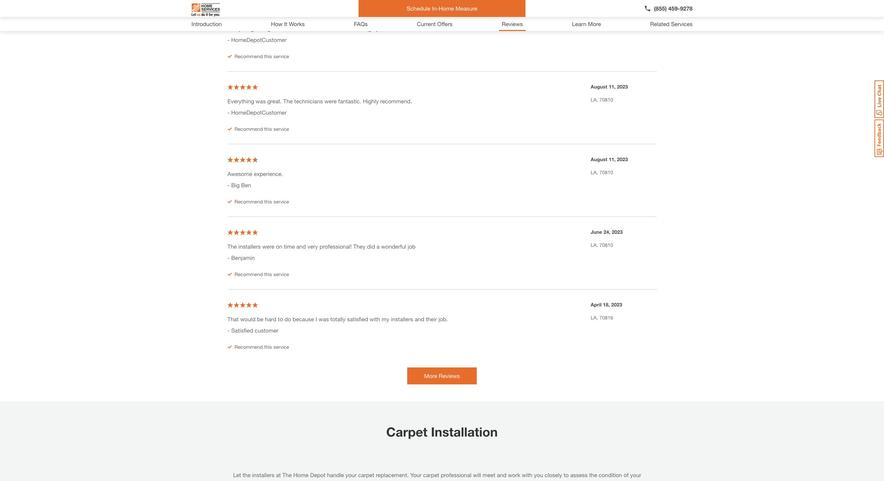 Task type: locate. For each thing, give the bounding box(es) containing it.
2 great. from the top
[[267, 98, 282, 105]]

3 service from the top
[[274, 199, 289, 205]]

1 august from the top
[[591, 11, 608, 17]]

2 - from the top
[[228, 109, 230, 116]]

1 horizontal spatial reviews
[[502, 20, 523, 27]]

with
[[370, 316, 380, 323], [522, 472, 533, 479]]

0 vertical spatial technicians
[[294, 25, 323, 32]]

1 everything from the top
[[228, 25, 254, 32]]

1 horizontal spatial with
[[522, 472, 533, 479]]

3 70810 from the top
[[600, 169, 613, 175]]

meet
[[483, 472, 496, 479]]

replacement.
[[376, 472, 409, 479]]

1 vertical spatial was
[[256, 98, 266, 105]]

1 homedepotcustomer from the top
[[231, 36, 287, 43]]

1 everything was great. the technicians were fantastic. highly recommend. from the top
[[228, 25, 412, 32]]

homedepotcustomer
[[231, 36, 287, 43], [231, 109, 287, 116]]

1 horizontal spatial you
[[534, 472, 543, 479]]

2 la, 70810 from the top
[[591, 97, 613, 103]]

2 - homedepotcustomer from the top
[[228, 109, 287, 116]]

your
[[410, 472, 422, 479]]

1 vertical spatial everything was great. the technicians were fantastic. highly recommend.
[[228, 98, 412, 105]]

1 horizontal spatial carpet
[[423, 472, 439, 479]]

0 vertical spatial august 11, 2023
[[591, 84, 628, 90]]

1 vertical spatial recommend.
[[380, 98, 412, 105]]

carpet up 'options.'
[[423, 472, 439, 479]]

with left my
[[370, 316, 380, 323]]

totally
[[331, 316, 346, 323]]

recommend.
[[380, 25, 412, 32], [380, 98, 412, 105]]

floor
[[295, 481, 307, 482]]

1 august 11, 2023 from the top
[[591, 84, 628, 90]]

1 horizontal spatial your
[[405, 481, 416, 482]]

installers right my
[[391, 316, 413, 323]]

5 ☆ ☆ ☆ ☆ ☆ from the top
[[228, 302, 258, 309]]

2 highly from the top
[[363, 98, 379, 105]]

0 vertical spatial everything was great. the technicians were fantastic. highly recommend.
[[228, 25, 412, 32]]

2 recommend. from the top
[[380, 98, 412, 105]]

april
[[591, 302, 602, 308]]

0 vertical spatial august
[[591, 11, 608, 17]]

0 horizontal spatial you
[[263, 481, 272, 482]]

works
[[289, 20, 305, 27]]

(855)
[[654, 5, 667, 12]]

4 la, 70810 from the top
[[591, 242, 613, 248]]

the down handle on the left bottom of the page
[[332, 481, 340, 482]]

1 vertical spatial great.
[[267, 98, 282, 105]]

to
[[278, 316, 283, 323], [564, 472, 569, 479]]

2 everything from the top
[[228, 98, 254, 105]]

5 ★ ★ ★ ★ ★ from the top
[[228, 302, 258, 309]]

were for august 12, 2023
[[325, 25, 337, 32]]

11, for everything was great. the technicians were fantastic. highly recommend.
[[609, 84, 616, 90]]

to left do
[[278, 316, 283, 323]]

☆ ☆ ☆ ☆ ☆
[[228, 11, 258, 18], [228, 84, 258, 90], [228, 156, 258, 163], [228, 229, 258, 236], [228, 302, 258, 309]]

1 fantastic. from the top
[[338, 25, 361, 32]]

1 la, from the top
[[591, 24, 598, 30]]

were
[[325, 25, 337, 32], [325, 98, 337, 105], [262, 243, 275, 250]]

develop
[[274, 481, 294, 482]]

4 ★ ★ ★ ★ ★ from the top
[[228, 229, 258, 236]]

2 homedepotcustomer from the top
[[231, 109, 287, 116]]

the right 'assess'
[[589, 472, 597, 479]]

0 vertical spatial fantastic.
[[338, 25, 361, 32]]

your up project
[[346, 472, 357, 479]]

that would be hard to do because i was totally satisfied with my installers and their job.
[[228, 316, 448, 323]]

70810
[[600, 24, 613, 30], [600, 97, 613, 103], [600, 169, 613, 175], [600, 242, 613, 248]]

2 11, from the top
[[609, 156, 616, 162]]

2 technicians from the top
[[294, 98, 323, 105]]

carpet
[[358, 472, 374, 479], [423, 472, 439, 479]]

how it works
[[271, 20, 305, 27]]

☆
[[228, 11, 233, 18], [234, 11, 239, 18], [240, 11, 246, 18], [246, 11, 252, 18], [252, 11, 258, 18], [228, 84, 233, 90], [234, 84, 239, 90], [240, 84, 246, 90], [246, 84, 252, 90], [252, 84, 258, 90], [228, 156, 233, 163], [234, 156, 239, 163], [240, 156, 246, 163], [246, 156, 252, 163], [252, 156, 258, 163], [228, 229, 233, 236], [234, 229, 239, 236], [240, 229, 246, 236], [246, 229, 252, 236], [252, 229, 258, 236], [228, 302, 233, 309], [234, 302, 239, 309], [240, 302, 246, 309], [246, 302, 252, 309], [252, 302, 258, 309]]

home up the floor
[[293, 472, 309, 479]]

your down the your
[[405, 481, 416, 482]]

and left very
[[296, 243, 306, 250]]

to left 'assess'
[[564, 472, 569, 479]]

1 vertical spatial installers
[[391, 316, 413, 323]]

2 ☆ ☆ ☆ ☆ ☆ from the top
[[228, 84, 258, 90]]

1 vertical spatial you
[[263, 481, 272, 482]]

0 vertical spatial great.
[[267, 25, 282, 32]]

1 vertical spatial were
[[325, 98, 337, 105]]

was
[[256, 25, 266, 32], [256, 98, 266, 105], [319, 316, 329, 323]]

your right of at the bottom of the page
[[630, 472, 642, 479]]

installers
[[239, 243, 261, 250], [391, 316, 413, 323], [252, 472, 275, 479]]

0 horizontal spatial your
[[346, 472, 357, 479]]

1 vertical spatial technicians
[[294, 98, 323, 105]]

that
[[228, 316, 239, 323]]

1 recommend from the top
[[235, 53, 263, 59]]

2 august 11, 2023 from the top
[[591, 156, 628, 162]]

24,
[[604, 229, 611, 235]]

1 vertical spatial august
[[591, 84, 608, 90]]

1 vertical spatial home
[[293, 472, 309, 479]]

be
[[257, 316, 264, 323]]

0 horizontal spatial home
[[293, 472, 309, 479]]

2023
[[617, 11, 628, 17], [617, 84, 628, 90], [617, 156, 628, 162], [612, 229, 623, 235], [611, 302, 622, 308]]

related
[[650, 20, 670, 27]]

would
[[240, 316, 256, 323]]

0 vertical spatial was
[[256, 25, 266, 32]]

offers
[[437, 20, 453, 27]]

1 vertical spatial fantastic.
[[338, 98, 361, 105]]

1 - homedepotcustomer from the top
[[228, 36, 287, 43]]

homedepotcustomer for august 11, 2023
[[231, 109, 287, 116]]

1 vertical spatial with
[[522, 472, 533, 479]]

1 vertical spatial 11,
[[609, 156, 616, 162]]

★
[[228, 11, 233, 18], [234, 11, 239, 18], [240, 11, 246, 18], [246, 11, 252, 18], [252, 11, 258, 18], [228, 84, 233, 90], [234, 84, 239, 90], [240, 84, 246, 90], [246, 84, 252, 90], [252, 84, 258, 90], [228, 156, 233, 163], [234, 156, 239, 163], [240, 156, 246, 163], [246, 156, 252, 163], [252, 156, 258, 163], [228, 229, 233, 236], [234, 229, 239, 236], [240, 229, 246, 236], [246, 229, 252, 236], [252, 229, 258, 236], [228, 302, 233, 309], [234, 302, 239, 309], [240, 302, 246, 309], [246, 302, 252, 309], [252, 302, 258, 309]]

august
[[591, 11, 608, 17], [591, 84, 608, 90], [591, 156, 608, 162]]

3 ☆ ☆ ☆ ☆ ☆ from the top
[[228, 156, 258, 163]]

0 vertical spatial homedepotcustomer
[[231, 36, 287, 43]]

1 highly from the top
[[363, 25, 379, 32]]

0 horizontal spatial reviews
[[439, 373, 460, 380]]

0 horizontal spatial to
[[278, 316, 283, 323]]

home
[[439, 5, 454, 12], [293, 472, 309, 479]]

you right help
[[263, 481, 272, 482]]

0 vertical spatial - homedepotcustomer
[[228, 36, 287, 43]]

12,
[[609, 11, 616, 17]]

schedule in-home measure button
[[359, 0, 526, 17]]

4 recommend this service from the top
[[235, 272, 289, 278]]

ben
[[241, 182, 251, 189]]

0 horizontal spatial carpet
[[358, 472, 374, 479]]

5 - from the top
[[228, 327, 230, 334]]

1 horizontal spatial home
[[439, 5, 454, 12]]

0 vertical spatial were
[[325, 25, 337, 32]]

5 recommend this service from the top
[[235, 344, 289, 350]]

0 vertical spatial 11,
[[609, 84, 616, 90]]

everything was great. the technicians were fantastic. highly recommend.
[[228, 25, 412, 32], [228, 98, 412, 105]]

live chat image
[[875, 81, 884, 118]]

1 vertical spatial reviews
[[439, 373, 460, 380]]

everything was great. the technicians were fantastic. highly recommend. for august 12, 2023
[[228, 25, 412, 32]]

1 vertical spatial highly
[[363, 98, 379, 105]]

1 vertical spatial everything
[[228, 98, 254, 105]]

1 vertical spatial - homedepotcustomer
[[228, 109, 287, 116]]

2 ★ ★ ★ ★ ★ from the top
[[228, 84, 258, 90]]

highly for august 11, 2023
[[363, 98, 379, 105]]

to inside let the installers at the home depot handle your carpet replacement. your carpet professional will meet and work with you closely to assess the condition of your floors, help you develop floor plans for the project area and discuss your options.
[[564, 472, 569, 479]]

measure
[[456, 5, 477, 12]]

recommend this service
[[235, 53, 289, 59], [235, 126, 289, 132], [235, 199, 289, 205], [235, 272, 289, 278], [235, 344, 289, 350]]

2 vertical spatial august
[[591, 156, 608, 162]]

0 vertical spatial recommend.
[[380, 25, 412, 32]]

1 horizontal spatial more
[[588, 20, 601, 27]]

3 recommend from the top
[[235, 199, 263, 205]]

0 horizontal spatial the
[[243, 472, 251, 479]]

condition
[[599, 472, 622, 479]]

0 vertical spatial everything
[[228, 25, 254, 32]]

the
[[243, 472, 251, 479], [589, 472, 597, 479], [332, 481, 340, 482]]

0 vertical spatial installers
[[239, 243, 261, 250]]

1 vertical spatial more
[[424, 373, 437, 380]]

4 - from the top
[[228, 255, 230, 261]]

1 vertical spatial to
[[564, 472, 569, 479]]

the up floors,
[[243, 472, 251, 479]]

home up the offers
[[439, 5, 454, 12]]

you left closely
[[534, 472, 543, 479]]

on
[[276, 243, 282, 250]]

1 this from the top
[[264, 53, 272, 59]]

-
[[228, 36, 230, 43], [228, 109, 230, 116], [228, 182, 230, 189], [228, 255, 230, 261], [228, 327, 230, 334]]

1 horizontal spatial to
[[564, 472, 569, 479]]

will
[[473, 472, 481, 479]]

recommend
[[235, 53, 263, 59], [235, 126, 263, 132], [235, 199, 263, 205], [235, 272, 263, 278], [235, 344, 263, 350]]

2 everything was great. the technicians were fantastic. highly recommend. from the top
[[228, 98, 412, 105]]

service
[[274, 53, 289, 59], [274, 126, 289, 132], [274, 199, 289, 205], [274, 272, 289, 278], [274, 344, 289, 350]]

fantastic. for august 12, 2023
[[338, 25, 361, 32]]

2 recommend this service from the top
[[235, 126, 289, 132]]

2 vertical spatial was
[[319, 316, 329, 323]]

2 service from the top
[[274, 126, 289, 132]]

2 vertical spatial installers
[[252, 472, 275, 479]]

3 la, from the top
[[591, 169, 598, 175]]

installers up help
[[252, 472, 275, 479]]

1 ★ ★ ★ ★ ★ from the top
[[228, 11, 258, 18]]

1 vertical spatial august 11, 2023
[[591, 156, 628, 162]]

1 recommend. from the top
[[380, 25, 412, 32]]

4 la, from the top
[[591, 242, 598, 248]]

this
[[264, 53, 272, 59], [264, 126, 272, 132], [264, 199, 272, 205], [264, 272, 272, 278], [264, 344, 272, 350]]

- big ben
[[228, 182, 251, 189]]

great.
[[267, 25, 282, 32], [267, 98, 282, 105]]

- homedepotcustomer
[[228, 36, 287, 43], [228, 109, 287, 116]]

0 horizontal spatial more
[[424, 373, 437, 380]]

more reviews
[[424, 373, 460, 380]]

2 fantastic. from the top
[[338, 98, 361, 105]]

2 la, from the top
[[591, 97, 598, 103]]

related services
[[650, 20, 693, 27]]

la, 70810
[[591, 24, 613, 30], [591, 97, 613, 103], [591, 169, 613, 175], [591, 242, 613, 248]]

feedback link image
[[875, 119, 884, 157]]

recommend. for august 11, 2023
[[380, 98, 412, 105]]

area
[[360, 481, 371, 482]]

do it for you logo image
[[192, 0, 220, 19]]

0 horizontal spatial with
[[370, 316, 380, 323]]

0 vertical spatial highly
[[363, 25, 379, 32]]

2 horizontal spatial the
[[589, 472, 597, 479]]

more
[[588, 20, 601, 27], [424, 373, 437, 380]]

and right area
[[373, 481, 382, 482]]

0 vertical spatial home
[[439, 5, 454, 12]]

with right work
[[522, 472, 533, 479]]

4 70810 from the top
[[600, 242, 613, 248]]

you
[[534, 472, 543, 479], [263, 481, 272, 482]]

1 technicians from the top
[[294, 25, 323, 32]]

0 vertical spatial reviews
[[502, 20, 523, 27]]

0 vertical spatial with
[[370, 316, 380, 323]]

was for august 11, 2023
[[256, 98, 266, 105]]

floors,
[[233, 481, 249, 482]]

services
[[671, 20, 693, 27]]

1 great. from the top
[[267, 25, 282, 32]]

1 horizontal spatial the
[[332, 481, 340, 482]]

installers up benjamin
[[239, 243, 261, 250]]

work
[[508, 472, 521, 479]]

1 vertical spatial homedepotcustomer
[[231, 109, 287, 116]]

carpet up area
[[358, 472, 374, 479]]

reviews
[[502, 20, 523, 27], [439, 373, 460, 380]]

technicians
[[294, 25, 323, 32], [294, 98, 323, 105]]

9278
[[680, 5, 693, 12]]

1 11, from the top
[[609, 84, 616, 90]]



Task type: vqa. For each thing, say whether or not it's contained in the screenshot.
) for 70
no



Task type: describe. For each thing, give the bounding box(es) containing it.
current
[[417, 20, 436, 27]]

3 ★ ★ ★ ★ ★ from the top
[[228, 156, 258, 163]]

schedule in-home measure
[[407, 5, 477, 12]]

and left the their
[[415, 316, 424, 323]]

2 horizontal spatial your
[[630, 472, 642, 479]]

handle
[[327, 472, 344, 479]]

2 august from the top
[[591, 84, 608, 90]]

because
[[293, 316, 314, 323]]

- homedepotcustomer for august 11, 2023
[[228, 109, 287, 116]]

awesome experience.
[[228, 171, 283, 177]]

job
[[408, 243, 416, 250]]

3 recommend this service from the top
[[235, 199, 289, 205]]

18,
[[603, 302, 610, 308]]

the installers were on time and very professional! they did a wonderful job
[[228, 243, 416, 250]]

learn more
[[572, 20, 601, 27]]

1 recommend this service from the top
[[235, 53, 289, 59]]

awesome
[[228, 171, 252, 177]]

installation
[[431, 425, 498, 440]]

recommend. for august 12, 2023
[[380, 25, 412, 32]]

august 11, 2023 for awesome experience.
[[591, 156, 628, 162]]

for
[[323, 481, 330, 482]]

time
[[284, 243, 295, 250]]

4 ☆ ☆ ☆ ☆ ☆ from the top
[[228, 229, 258, 236]]

current offers
[[417, 20, 453, 27]]

let the installers at the home depot handle your carpet replacement. your carpet professional will meet and work with you closely to assess the condition of your floors, help you develop floor plans for the project area and discuss your options.
[[233, 472, 642, 482]]

professional!
[[320, 243, 352, 250]]

home inside the schedule in-home measure button
[[439, 5, 454, 12]]

satisfied
[[347, 316, 368, 323]]

closely
[[545, 472, 562, 479]]

do
[[285, 316, 291, 323]]

home inside let the installers at the home depot handle your carpet replacement. your carpet professional will meet and work with you closely to assess the condition of your floors, help you develop floor plans for the project area and discuss your options.
[[293, 472, 309, 479]]

1 ☆ ☆ ☆ ☆ ☆ from the top
[[228, 11, 258, 18]]

introduction
[[192, 20, 222, 27]]

great. for august 12, 2023
[[267, 25, 282, 32]]

satisfied
[[231, 327, 253, 334]]

fantastic. for august 11, 2023
[[338, 98, 361, 105]]

assess
[[571, 472, 588, 479]]

faqs
[[354, 20, 368, 27]]

3 - from the top
[[228, 182, 230, 189]]

2 vertical spatial were
[[262, 243, 275, 250]]

wonderful
[[381, 243, 406, 250]]

june
[[591, 229, 602, 235]]

the inside let the installers at the home depot handle your carpet replacement. your carpet professional will meet and work with you closely to assess the condition of your floors, help you develop floor plans for the project area and discuss your options.
[[282, 472, 292, 479]]

of
[[624, 472, 629, 479]]

5 service from the top
[[274, 344, 289, 350]]

depot
[[310, 472, 326, 479]]

more reviews link
[[407, 368, 477, 385]]

5 recommend from the top
[[235, 344, 263, 350]]

professional
[[441, 472, 472, 479]]

project
[[341, 481, 359, 482]]

- benjamin
[[228, 255, 255, 261]]

technicians for august 11, 2023
[[294, 98, 323, 105]]

(855) 459-9278 link
[[644, 4, 693, 13]]

(855) 459-9278
[[654, 5, 693, 12]]

459-
[[669, 5, 680, 12]]

- satisfied customer
[[228, 327, 279, 334]]

customer
[[255, 327, 279, 334]]

how
[[271, 20, 283, 27]]

3 la, 70810 from the top
[[591, 169, 613, 175]]

5 la, from the top
[[591, 315, 598, 321]]

very
[[308, 243, 318, 250]]

everything for august 12, 2023
[[228, 25, 254, 32]]

hard
[[265, 316, 276, 323]]

2 carpet from the left
[[423, 472, 439, 479]]

june 24, 2023
[[591, 229, 623, 235]]

more inside "more reviews" "link"
[[424, 373, 437, 380]]

my
[[382, 316, 390, 323]]

august 11, 2023 for everything was great. the technicians were fantastic. highly recommend.
[[591, 84, 628, 90]]

their
[[426, 316, 437, 323]]

1 - from the top
[[228, 36, 230, 43]]

- homedepotcustomer for august 12, 2023
[[228, 36, 287, 43]]

la, 70816
[[591, 315, 613, 321]]

discuss
[[384, 481, 403, 482]]

1 service from the top
[[274, 53, 289, 59]]

carpet installation
[[386, 425, 498, 440]]

2 recommend from the top
[[235, 126, 263, 132]]

reviews inside "more reviews" "link"
[[439, 373, 460, 380]]

great. for august 11, 2023
[[267, 98, 282, 105]]

2 this from the top
[[264, 126, 272, 132]]

experience.
[[254, 171, 283, 177]]

schedule
[[407, 5, 431, 12]]

1 carpet from the left
[[358, 472, 374, 479]]

everything was great. the technicians were fantastic. highly recommend. for august 11, 2023
[[228, 98, 412, 105]]

carpet
[[386, 425, 428, 440]]

plans
[[308, 481, 322, 482]]

3 august from the top
[[591, 156, 608, 162]]

technicians for august 12, 2023
[[294, 25, 323, 32]]

benjamin
[[231, 255, 255, 261]]

5 this from the top
[[264, 344, 272, 350]]

installers inside let the installers at the home depot handle your carpet replacement. your carpet professional will meet and work with you closely to assess the condition of your floors, help you develop floor plans for the project area and discuss your options.
[[252, 472, 275, 479]]

0 vertical spatial more
[[588, 20, 601, 27]]

learn
[[572, 20, 587, 27]]

let
[[233, 472, 241, 479]]

70816
[[600, 315, 613, 321]]

0 vertical spatial to
[[278, 316, 283, 323]]

were for august 11, 2023
[[325, 98, 337, 105]]

did
[[367, 243, 375, 250]]

a
[[377, 243, 380, 250]]

in-
[[432, 5, 439, 12]]

they
[[353, 243, 366, 250]]

4 recommend from the top
[[235, 272, 263, 278]]

4 service from the top
[[274, 272, 289, 278]]

with inside let the installers at the home depot handle your carpet replacement. your carpet professional will meet and work with you closely to assess the condition of your floors, help you develop floor plans for the project area and discuss your options.
[[522, 472, 533, 479]]

and left work
[[497, 472, 507, 479]]

job.
[[439, 316, 448, 323]]

1 la, 70810 from the top
[[591, 24, 613, 30]]

at
[[276, 472, 281, 479]]

0 vertical spatial you
[[534, 472, 543, 479]]

11, for awesome experience.
[[609, 156, 616, 162]]

homedepotcustomer for august 12, 2023
[[231, 36, 287, 43]]

big
[[231, 182, 240, 189]]

3 this from the top
[[264, 199, 272, 205]]

was for august 12, 2023
[[256, 25, 266, 32]]

everything for august 11, 2023
[[228, 98, 254, 105]]

2 70810 from the top
[[600, 97, 613, 103]]

help
[[250, 481, 261, 482]]

1 70810 from the top
[[600, 24, 613, 30]]

options.
[[417, 481, 438, 482]]

it
[[284, 20, 288, 27]]

highly for august 12, 2023
[[363, 25, 379, 32]]

april 18, 2023
[[591, 302, 622, 308]]

august 12, 2023
[[591, 11, 628, 17]]

i
[[316, 316, 317, 323]]

4 this from the top
[[264, 272, 272, 278]]



